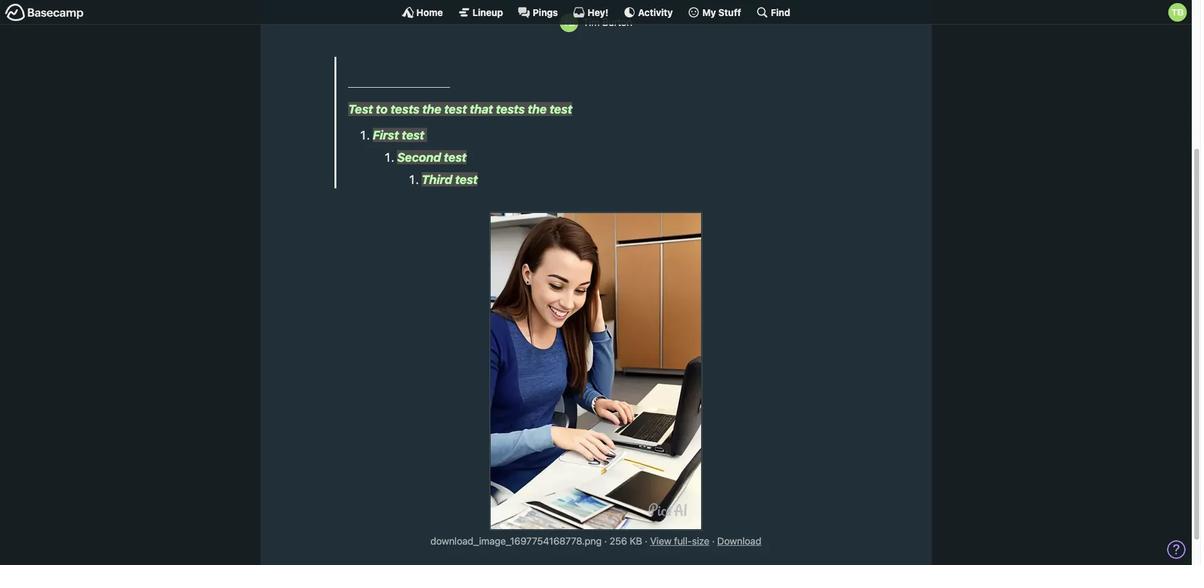Task type: vqa. For each thing, say whether or not it's contained in the screenshot.
top we
no



Task type: describe. For each thing, give the bounding box(es) containing it.
home
[[417, 6, 443, 18]]

activity
[[638, 6, 673, 18]]

tim burton
[[583, 17, 633, 28]]

test for first test
[[402, 128, 425, 142]]

lineup link
[[458, 6, 503, 19]]

download link
[[718, 535, 762, 546]]

download_image_1697754168778.png
[[431, 535, 602, 546]]

size
[[692, 535, 710, 546]]

kb
[[630, 535, 643, 546]]

find button
[[756, 6, 791, 19]]

hey!
[[588, 6, 609, 18]]

hey! button
[[573, 6, 609, 19]]

burton
[[603, 17, 633, 28]]

tim
[[583, 17, 600, 28]]

first test
[[373, 128, 427, 142]]

third test
[[422, 172, 478, 186]]

view full-size link
[[650, 535, 710, 546]]

pings
[[533, 6, 558, 18]]

my stuff
[[703, 6, 742, 18]]

stuff
[[719, 6, 742, 18]]

tim burton image inside main element
[[1169, 3, 1188, 22]]



Task type: locate. For each thing, give the bounding box(es) containing it.
to
[[376, 102, 388, 116]]

full-
[[674, 535, 692, 546]]

tests right 'that' at the left
[[496, 102, 525, 116]]

that
[[470, 102, 493, 116]]

1 horizontal spatial tests
[[496, 102, 525, 116]]

activity link
[[624, 6, 673, 19]]

find
[[771, 6, 791, 18]]

download_image_1697754168778.png 256 kb view full-size
[[431, 535, 710, 546]]

my stuff button
[[688, 6, 742, 19]]

pings button
[[518, 6, 558, 19]]

tim burton image
[[1169, 3, 1188, 22], [560, 13, 578, 32]]

test
[[444, 102, 467, 116], [550, 102, 573, 116], [402, 128, 425, 142], [444, 150, 467, 164], [455, 172, 478, 186]]

test
[[348, 102, 373, 116]]

test for third test
[[455, 172, 478, 186]]

the
[[423, 102, 442, 116], [528, 102, 547, 116]]

tests
[[391, 102, 420, 116], [496, 102, 525, 116]]

second test
[[397, 150, 467, 164]]

2 the from the left
[[528, 102, 547, 116]]

lineup
[[473, 6, 503, 18]]

download
[[718, 535, 762, 546]]

1 the from the left
[[423, 102, 442, 116]]

third
[[422, 172, 453, 186]]

tests right to
[[391, 102, 420, 116]]

second
[[397, 150, 441, 164]]

view
[[650, 535, 672, 546]]

1 horizontal spatial the
[[528, 102, 547, 116]]

0 horizontal spatial tests
[[391, 102, 420, 116]]

2 tests from the left
[[496, 102, 525, 116]]

the right 'that' at the left
[[528, 102, 547, 116]]

zoom download_image_1697754168778.png image
[[491, 213, 702, 529]]

test for second test
[[444, 150, 467, 164]]

first
[[373, 128, 399, 142]]

the up first test
[[423, 102, 442, 116]]

0 horizontal spatial tim burton image
[[560, 13, 578, 32]]

my
[[703, 6, 716, 18]]

main element
[[0, 0, 1192, 25]]

home link
[[402, 6, 443, 19]]

test to tests the test that tests the test
[[348, 102, 573, 116]]

256
[[610, 535, 628, 546]]

1 horizontal spatial tim burton image
[[1169, 3, 1188, 22]]

0 horizontal spatial the
[[423, 102, 442, 116]]

switch accounts image
[[5, 3, 84, 22]]

1 tests from the left
[[391, 102, 420, 116]]



